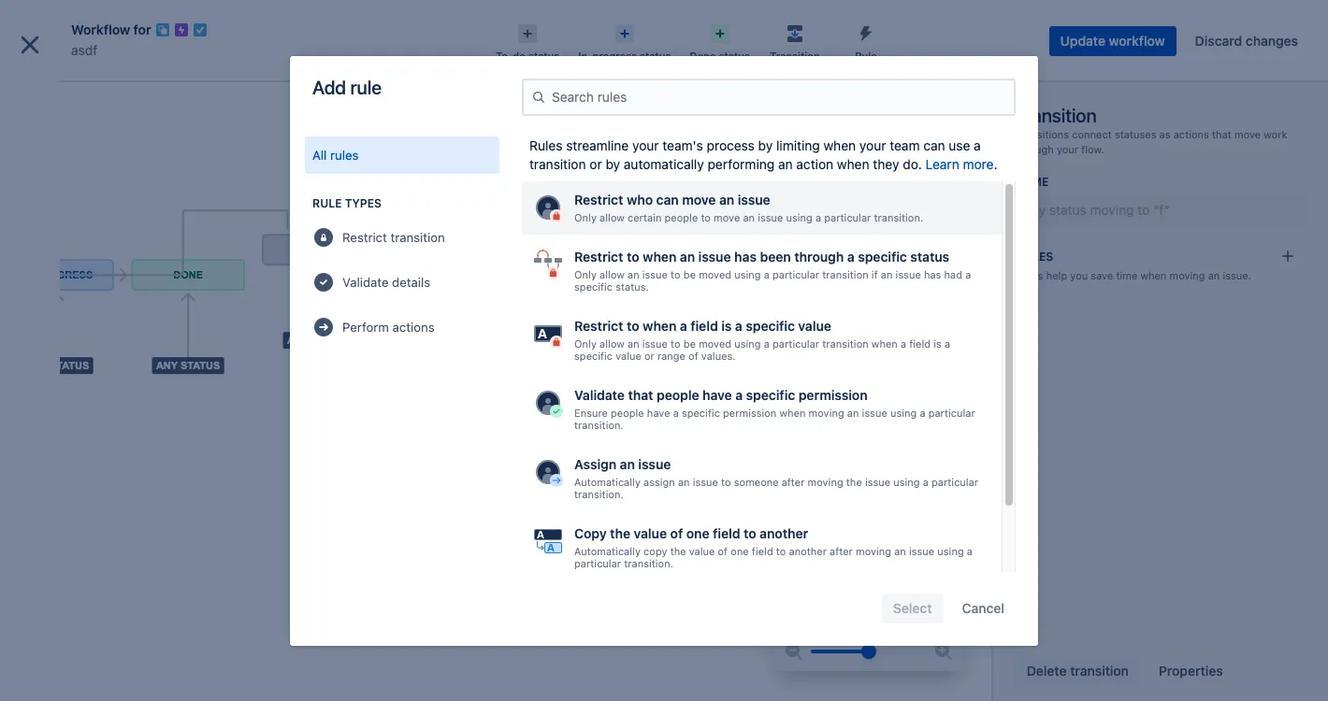 Task type: vqa. For each thing, say whether or not it's contained in the screenshot.
THE IS to the top
yes



Task type: describe. For each thing, give the bounding box(es) containing it.
0 horizontal spatial of
[[670, 526, 683, 542]]

update workflow button
[[1049, 26, 1177, 56]]

all
[[312, 148, 327, 163]]

types for rule types
[[345, 196, 382, 210]]

to down assign an issue automatically assign an issue to someone after moving the issue using a particular transition.
[[776, 545, 786, 558]]

name
[[1016, 175, 1049, 189]]

details
[[392, 275, 430, 290]]

rules help you save time when moving an issue.
[[1017, 270, 1252, 282]]

task
[[71, 360, 99, 376]]

1 vertical spatial people
[[657, 387, 699, 403]]

only inside restrict who can move an issue only allow certain people to move an issue using a particular transition.
[[574, 211, 597, 224]]

using inside restrict to when an issue has been through a specific status only allow an issue to be moved using a particular transition if an issue has had a specific status.
[[735, 268, 761, 281]]

performing
[[708, 156, 775, 172]]

streamline
[[566, 137, 629, 153]]

help
[[1047, 270, 1068, 282]]

issue inside copy the value of one field to another automatically copy the value of one field to another after moving an issue using a particular transition.
[[909, 545, 935, 558]]

any status moving to "f"
[[1023, 202, 1170, 218]]

transition inside restrict to when a field is a specific value only allow an issue to be moved using a particular transition when a field is a specific value or range of values.
[[823, 338, 869, 350]]

a inside rules streamline your team's process by limiting when your team can use a transition or by automatically performing an action when they do.
[[974, 137, 981, 153]]

perform actions
[[342, 320, 435, 335]]

when up the range
[[643, 318, 677, 334]]

the inside assign an issue automatically assign an issue to someone after moving the issue using a particular transition.
[[846, 476, 862, 488]]

1 vertical spatial another
[[789, 545, 827, 558]]

0 vertical spatial is
[[722, 318, 732, 334]]

discard
[[1195, 33, 1243, 49]]

your inside transition transitions connect statuses as actions that move work through your flow.
[[1057, 143, 1079, 155]]

close workflow editor image
[[15, 30, 45, 60]]

1 horizontal spatial one
[[731, 545, 749, 558]]

connect
[[1072, 128, 1112, 140]]

particular inside copy the value of one field to another automatically copy the value of one field to another after moving an issue using a particular transition.
[[574, 558, 621, 570]]

as
[[1160, 128, 1171, 140]]

status inside done status popup button
[[719, 50, 750, 62]]

properties
[[1159, 663, 1223, 679]]

in-progress status button
[[569, 19, 681, 64]]

to up "status." at left top
[[627, 249, 640, 265]]

transition. inside restrict who can move an issue only allow certain people to move an issue using a particular transition.
[[874, 211, 924, 224]]

0 horizontal spatial has
[[735, 249, 757, 265]]

delete
[[1027, 663, 1067, 679]]

discard changes
[[1195, 33, 1299, 49]]

Search field
[[973, 11, 1160, 41]]

in-progress status
[[578, 50, 671, 62]]

to-do status button
[[487, 19, 569, 64]]

particular inside restrict to when a field is a specific value only allow an issue to be moved using a particular transition when a field is a specific value or range of values.
[[773, 338, 820, 350]]

1 vertical spatial move
[[682, 192, 716, 208]]

using inside validate that people have a specific permission ensure people have a specific permission when moving an issue using a particular transition.
[[891, 407, 917, 419]]

automatically inside copy the value of one field to another automatically copy the value of one field to another after moving an issue using a particular transition.
[[574, 545, 641, 558]]

through inside restrict to when an issue has been through a specific status only allow an issue to be moved using a particular transition if an issue has had a specific status.
[[795, 249, 844, 265]]

statuses
[[1115, 128, 1157, 140]]

0 vertical spatial one
[[686, 526, 710, 542]]

all rules
[[312, 148, 359, 163]]

process
[[707, 137, 755, 153]]

transition for transition
[[770, 50, 820, 62]]

delete transition
[[1027, 663, 1129, 679]]

workflow
[[1109, 33, 1165, 49]]

filter rules group
[[305, 137, 500, 354]]

ensure
[[574, 407, 608, 419]]

0 horizontal spatial your
[[632, 137, 659, 153]]

when up 'action'
[[824, 137, 856, 153]]

someone
[[734, 476, 779, 488]]

2 vertical spatial move
[[714, 211, 740, 224]]

you
[[1071, 270, 1088, 282]]

1 horizontal spatial your
[[860, 137, 886, 153]]

1 horizontal spatial the
[[670, 545, 686, 558]]

had
[[944, 268, 963, 281]]

zoom out image
[[783, 641, 805, 663]]

issue inside restrict to when a field is a specific value only allow an issue to be moved using a particular transition when a field is a specific value or range of values.
[[643, 338, 668, 350]]

transition transitions connect statuses as actions that move work through your flow.
[[1016, 105, 1288, 155]]

if
[[872, 268, 878, 281]]

only inside restrict to when an issue has been through a specific status only allow an issue to be moved using a particular transition if an issue has had a specific status.
[[574, 268, 597, 281]]

time
[[1116, 270, 1138, 282]]

zoom in image
[[932, 641, 955, 663]]

properties button
[[1148, 657, 1235, 687]]

when inside validate that people have a specific permission ensure people have a specific permission when moving an issue using a particular transition.
[[780, 407, 806, 419]]

rule
[[350, 77, 382, 98]]

an inside copy the value of one field to another automatically copy the value of one field to another after moving an issue using a particular transition.
[[895, 545, 906, 558]]

restrict to when a field is a specific value only allow an issue to be moved using a particular transition when a field is a specific value or range of values.
[[574, 318, 951, 362]]

2 horizontal spatial of
[[718, 545, 728, 558]]

to left values.
[[671, 338, 681, 350]]

work
[[1264, 128, 1288, 140]]

to down "status." at left top
[[627, 318, 640, 334]]

people inside restrict who can move an issue only allow certain people to move an issue using a particular transition.
[[665, 211, 698, 224]]

restrict transition button
[[305, 219, 500, 256]]

validate for details
[[342, 275, 389, 290]]

to-
[[496, 50, 513, 62]]

1 vertical spatial have
[[647, 407, 670, 419]]

to down someone
[[744, 526, 757, 542]]

value up copy
[[634, 526, 667, 542]]

restrict for restrict who can move an issue
[[574, 192, 624, 208]]

Search rules text field
[[546, 80, 1007, 114]]

assign an issue automatically assign an issue to someone after moving the issue using a particular transition.
[[574, 457, 979, 500]]

after inside copy the value of one field to another automatically copy the value of one field to another after moving an issue using a particular transition.
[[830, 545, 853, 558]]

allow inside restrict who can move an issue only allow certain people to move an issue using a particular transition.
[[600, 211, 625, 224]]

rule button
[[831, 19, 902, 64]]

update workflow
[[1061, 33, 1165, 49]]

value left the range
[[616, 350, 642, 362]]

after inside assign an issue automatically assign an issue to someone after moving the issue using a particular transition.
[[782, 476, 805, 488]]

copy the value of one field to another automatically copy the value of one field to another after moving an issue using a particular transition.
[[574, 526, 973, 570]]

restrict inside button
[[342, 230, 387, 245]]

automatically
[[624, 156, 704, 172]]

a inside restrict who can move an issue only allow certain people to move an issue using a particular transition.
[[816, 211, 822, 224]]

status.
[[616, 281, 649, 293]]

all rules button
[[305, 137, 500, 174]]

asdf link
[[71, 39, 97, 62]]

certain
[[628, 211, 662, 224]]

transition button
[[760, 19, 831, 64]]

add rule
[[312, 77, 382, 98]]

primary element
[[11, 0, 973, 52]]

using inside restrict who can move an issue only allow certain people to move an issue using a particular transition.
[[786, 211, 813, 224]]

that inside validate that people have a specific permission ensure people have a specific permission when moving an issue using a particular transition.
[[628, 387, 653, 403]]

1 vertical spatial is
[[934, 338, 942, 350]]

create
[[693, 18, 734, 34]]

rule for rule types
[[312, 196, 342, 210]]

add rule image
[[1280, 249, 1295, 264]]

restrict to when an issue has been through a specific status only allow an issue to be moved using a particular transition if an issue has had a specific status.
[[574, 249, 971, 293]]

specific down restrict to when a field is a specific value only allow an issue to be moved using a particular transition when a field is a specific value or range of values.
[[746, 387, 795, 403]]

transition inside rules streamline your team's process by limiting when your team can use a transition or by automatically performing an action when they do.
[[530, 156, 586, 172]]

they
[[873, 156, 900, 172]]

actions inside button
[[392, 320, 435, 335]]

2 group from the top
[[7, 393, 217, 444]]

a inside copy the value of one field to another automatically copy the value of one field to another after moving an issue using a particular transition.
[[967, 545, 973, 558]]

move inside transition transitions connect statuses as actions that move work through your flow.
[[1235, 128, 1261, 140]]

group containing issue types
[[7, 251, 217, 492]]

perform actions button
[[305, 309, 500, 346]]

range
[[658, 350, 686, 362]]

create banner
[[0, 0, 1328, 52]]

done status button
[[681, 19, 760, 64]]

cancel button
[[951, 594, 1016, 624]]

assign
[[644, 476, 675, 488]]

2 vertical spatial people
[[611, 407, 644, 419]]

workflow for
[[71, 22, 151, 37]]

when left they
[[837, 156, 870, 172]]

rule types group
[[305, 181, 500, 354]]

team
[[890, 137, 920, 153]]

use
[[949, 137, 971, 153]]

add
[[312, 77, 346, 98]]

any
[[1023, 202, 1046, 218]]



Task type: locate. For each thing, give the bounding box(es) containing it.
issue
[[26, 267, 59, 283]]

rule for rule
[[855, 50, 877, 62]]

asdf
[[71, 42, 97, 58], [56, 81, 84, 97]]

1 horizontal spatial transition
[[1016, 105, 1097, 126]]

0 horizontal spatial types
[[63, 267, 98, 283]]

2 vertical spatial allow
[[600, 338, 625, 350]]

specific left "status." at left top
[[574, 281, 613, 293]]

issue inside validate that people have a specific permission ensure people have a specific permission when moving an issue using a particular transition.
[[862, 407, 888, 419]]

validate for that
[[574, 387, 625, 403]]

1 vertical spatial rule
[[312, 196, 342, 210]]

or left the range
[[645, 350, 655, 362]]

to right certain
[[701, 211, 711, 224]]

0 vertical spatial transition
[[770, 50, 820, 62]]

1 horizontal spatial types
[[345, 196, 382, 210]]

1 vertical spatial moved
[[699, 338, 732, 350]]

0 vertical spatial only
[[574, 211, 597, 224]]

status right done
[[719, 50, 750, 62]]

2 horizontal spatial your
[[1057, 143, 1079, 155]]

0 vertical spatial actions
[[1174, 128, 1210, 140]]

specific up if
[[858, 249, 907, 265]]

have
[[703, 387, 732, 403], [647, 407, 670, 419]]

values.
[[701, 350, 736, 362]]

transition. inside validate that people have a specific permission ensure people have a specific permission when moving an issue using a particular transition.
[[574, 419, 624, 431]]

restrict left who
[[574, 192, 624, 208]]

restrict inside restrict who can move an issue only allow certain people to move an issue using a particular transition.
[[574, 192, 624, 208]]

1 horizontal spatial validate
[[574, 387, 625, 403]]

1 vertical spatial can
[[656, 192, 679, 208]]

assign
[[574, 457, 617, 472]]

1 vertical spatial automatically
[[574, 545, 641, 558]]

automatically down copy
[[574, 545, 641, 558]]

when inside restrict to when an issue has been through a specific status only allow an issue to be moved using a particular transition if an issue has had a specific status.
[[643, 249, 677, 265]]

2 vertical spatial rules
[[1017, 270, 1044, 282]]

moved inside restrict to when an issue has been through a specific status only allow an issue to be moved using a particular transition if an issue has had a specific status.
[[699, 268, 732, 281]]

1 vertical spatial allow
[[600, 268, 625, 281]]

2 allow from the top
[[600, 268, 625, 281]]

workflow
[[71, 22, 130, 37]]

validate up perform
[[342, 275, 389, 290]]

group
[[7, 251, 217, 492], [7, 393, 217, 444]]

status inside in-progress status popup button
[[640, 50, 671, 62]]

actions
[[1174, 128, 1210, 140], [392, 320, 435, 335]]

transition inside restrict to when an issue has been through a specific status only allow an issue to be moved using a particular transition if an issue has had a specific status.
[[823, 268, 869, 281]]

have down the range
[[647, 407, 670, 419]]

0 horizontal spatial can
[[656, 192, 679, 208]]

0 vertical spatial permission
[[799, 387, 868, 403]]

done status
[[690, 50, 750, 62]]

0 horizontal spatial actions
[[392, 320, 435, 335]]

0 vertical spatial have
[[703, 387, 732, 403]]

1 horizontal spatial of
[[689, 350, 699, 362]]

1 vertical spatial rules
[[1017, 250, 1054, 264]]

restrict for restrict to when a field is a specific value
[[574, 318, 624, 334]]

issue types
[[26, 267, 98, 283]]

rules for help
[[1017, 270, 1044, 282]]

to left "f" at the right top
[[1138, 202, 1150, 218]]

or down streamline
[[590, 156, 602, 172]]

when up assign an issue automatically assign an issue to someone after moving the issue using a particular transition.
[[780, 407, 806, 419]]

2 moved from the top
[[699, 338, 732, 350]]

0 horizontal spatial validate
[[342, 275, 389, 290]]

0 vertical spatial people
[[665, 211, 698, 224]]

the
[[846, 476, 862, 488], [610, 526, 631, 542], [670, 545, 686, 558]]

1 vertical spatial one
[[731, 545, 749, 558]]

validate inside button
[[342, 275, 389, 290]]

rule down all
[[312, 196, 342, 210]]

team's
[[663, 137, 703, 153]]

actions down details
[[392, 320, 435, 335]]

0 horizontal spatial permission
[[723, 407, 777, 419]]

moved down restrict who can move an issue only allow certain people to move an issue using a particular transition.
[[699, 268, 732, 281]]

particular inside restrict to when an issue has been through a specific status only allow an issue to be moved using a particular transition if an issue has had a specific status.
[[773, 268, 820, 281]]

1 group from the top
[[7, 251, 217, 492]]

rules left streamline
[[530, 137, 563, 153]]

more
[[963, 156, 994, 172]]

rule inside popup button
[[855, 50, 877, 62]]

2 automatically from the top
[[574, 545, 641, 558]]

status up had
[[911, 249, 950, 265]]

0 vertical spatial another
[[760, 526, 809, 542]]

restrict
[[574, 192, 624, 208], [342, 230, 387, 245], [574, 249, 624, 265], [574, 318, 624, 334]]

0 vertical spatial move
[[1235, 128, 1261, 140]]

permission down values.
[[723, 407, 777, 419]]

copy
[[574, 526, 607, 542]]

learn more link
[[926, 156, 994, 172]]

0 vertical spatial through
[[1016, 143, 1054, 155]]

0 vertical spatial rule
[[855, 50, 877, 62]]

0 vertical spatial moved
[[699, 268, 732, 281]]

particular inside assign an issue automatically assign an issue to someone after moving the issue using a particular transition.
[[932, 476, 979, 488]]

moving inside assign an issue automatically assign an issue to someone after moving the issue using a particular transition.
[[808, 476, 844, 488]]

restrict down "status." at left top
[[574, 318, 624, 334]]

permission
[[799, 387, 868, 403], [723, 407, 777, 419]]

your up they
[[860, 137, 886, 153]]

0 horizontal spatial or
[[590, 156, 602, 172]]

particular inside restrict who can move an issue only allow certain people to move an issue using a particular transition.
[[824, 211, 871, 224]]

be right "status." at left top
[[684, 268, 696, 281]]

particular inside validate that people have a specific permission ensure people have a specific permission when moving an issue using a particular transition.
[[929, 407, 976, 419]]

0 horizontal spatial the
[[610, 526, 631, 542]]

permission down restrict to when a field is a specific value only allow an issue to be moved using a particular transition when a field is a specific value or range of values.
[[799, 387, 868, 403]]

allow inside restrict to when a field is a specific value only allow an issue to be moved using a particular transition when a field is a specific value or range of values.
[[600, 338, 625, 350]]

1 horizontal spatial actions
[[1174, 128, 1210, 140]]

1 vertical spatial actions
[[392, 320, 435, 335]]

1 automatically from the top
[[574, 476, 641, 488]]

restrict up "status." at left top
[[574, 249, 624, 265]]

1 horizontal spatial is
[[934, 338, 942, 350]]

0 horizontal spatial that
[[628, 387, 653, 403]]

when up "status." at left top
[[643, 249, 677, 265]]

an inside rules streamline your team's process by limiting when your team can use a transition or by automatically performing an action when they do.
[[778, 156, 793, 172]]

transition. inside copy the value of one field to another automatically copy the value of one field to another after moving an issue using a particular transition.
[[624, 558, 674, 570]]

0 horizontal spatial transition
[[770, 50, 820, 62]]

discard changes button
[[1184, 26, 1310, 56]]

through inside transition transitions connect statuses as actions that move work through your flow.
[[1016, 143, 1054, 155]]

0 vertical spatial has
[[735, 249, 757, 265]]

1 horizontal spatial permission
[[799, 387, 868, 403]]

only up ensure
[[574, 338, 597, 350]]

status right any
[[1050, 202, 1087, 218]]

of inside restrict to when a field is a specific value only allow an issue to be moved using a particular transition when a field is a specific value or range of values.
[[689, 350, 699, 362]]

types inside rule types group
[[345, 196, 382, 210]]

rules
[[330, 148, 359, 163]]

transition up the "transitions"
[[1016, 105, 1097, 126]]

0 vertical spatial validate
[[342, 275, 389, 290]]

only left "status." at left top
[[574, 268, 597, 281]]

1 vertical spatial be
[[684, 338, 696, 350]]

specific up ensure
[[574, 350, 613, 362]]

to
[[1138, 202, 1150, 218], [701, 211, 711, 224], [627, 249, 640, 265], [671, 268, 681, 281], [627, 318, 640, 334], [671, 338, 681, 350], [721, 476, 731, 488], [744, 526, 757, 542], [776, 545, 786, 558]]

rules for streamline
[[530, 137, 563, 153]]

limiting
[[777, 137, 820, 153]]

types
[[345, 196, 382, 210], [63, 267, 98, 283]]

0 vertical spatial rules
[[530, 137, 563, 153]]

3 allow from the top
[[600, 338, 625, 350]]

transition inside button
[[1070, 663, 1129, 679]]

cancel
[[962, 601, 1005, 617]]

only left certain
[[574, 211, 597, 224]]

0 horizontal spatial have
[[647, 407, 670, 419]]

0 horizontal spatial by
[[606, 156, 620, 172]]

0 vertical spatial by
[[758, 137, 773, 153]]

that inside transition transitions connect statuses as actions that move work through your flow.
[[1212, 128, 1232, 140]]

2 only from the top
[[574, 268, 597, 281]]

0 horizontal spatial rule
[[312, 196, 342, 210]]

allow
[[600, 211, 625, 224], [600, 268, 625, 281], [600, 338, 625, 350]]

1 allow from the top
[[600, 211, 625, 224]]

done
[[690, 50, 716, 62]]

another
[[760, 526, 809, 542], [789, 545, 827, 558]]

1 vertical spatial after
[[830, 545, 853, 558]]

one
[[686, 526, 710, 542], [731, 545, 749, 558]]

1 vertical spatial validate
[[574, 387, 625, 403]]

allow inside restrict to when an issue has been through a specific status only allow an issue to be moved using a particular transition if an issue has had a specific status.
[[600, 268, 625, 281]]

transition inside transition transitions connect statuses as actions that move work through your flow.
[[1016, 105, 1097, 126]]

has
[[735, 249, 757, 265], [924, 268, 942, 281]]

to inside restrict who can move an issue only allow certain people to move an issue using a particular transition.
[[701, 211, 711, 224]]

types right the "issue"
[[63, 267, 98, 283]]

issue.
[[1223, 270, 1252, 282]]

specific down restrict to when an issue has been through a specific status only allow an issue to be moved using a particular transition if an issue has had a specific status.
[[746, 318, 795, 334]]

2 be from the top
[[684, 338, 696, 350]]

"f"
[[1154, 202, 1170, 218]]

through down the "transitions"
[[1016, 143, 1054, 155]]

an inside validate that people have a specific permission ensure people have a specific permission when moving an issue using a particular transition.
[[847, 407, 859, 419]]

2 vertical spatial of
[[718, 545, 728, 558]]

restrict for restrict to when an issue has been through a specific status
[[574, 249, 624, 265]]

1 horizontal spatial can
[[924, 137, 945, 153]]

or
[[590, 156, 602, 172], [645, 350, 655, 362]]

move down performing
[[714, 211, 740, 224]]

1 vertical spatial or
[[645, 350, 655, 362]]

0 horizontal spatial through
[[795, 249, 844, 265]]

task link
[[7, 350, 217, 388]]

restrict who can move an issue only allow certain people to move an issue using a particular transition.
[[574, 192, 924, 224]]

an
[[778, 156, 793, 172], [719, 192, 735, 208], [743, 211, 755, 224], [680, 249, 695, 265], [628, 268, 640, 281], [881, 268, 893, 281], [1208, 270, 1220, 282], [628, 338, 640, 350], [847, 407, 859, 419], [620, 457, 635, 472], [678, 476, 690, 488], [895, 545, 906, 558]]

rule
[[855, 50, 877, 62], [312, 196, 342, 210]]

for
[[133, 22, 151, 37]]

create button
[[681, 11, 745, 41]]

by down streamline
[[606, 156, 620, 172]]

1 horizontal spatial rule
[[855, 50, 877, 62]]

types for issue types
[[63, 267, 98, 283]]

1 horizontal spatial or
[[645, 350, 655, 362]]

move
[[1235, 128, 1261, 140], [682, 192, 716, 208], [714, 211, 740, 224]]

moving
[[1090, 202, 1134, 218], [1170, 270, 1205, 282], [809, 407, 844, 419], [808, 476, 844, 488], [856, 545, 892, 558]]

delete transition button
[[1016, 657, 1140, 687]]

has left been
[[735, 249, 757, 265]]

moving inside copy the value of one field to another automatically copy the value of one field to another after moving an issue using a particular transition.
[[856, 545, 892, 558]]

0 horizontal spatial is
[[722, 318, 732, 334]]

asdf down asdf link
[[56, 81, 84, 97]]

has left had
[[924, 268, 942, 281]]

status inside to-do status popup button
[[528, 50, 560, 62]]

rules streamline your team's process by limiting when your team can use a transition or by automatically performing an action when they do.
[[530, 137, 981, 172]]

1 vertical spatial transition
[[1016, 105, 1097, 126]]

people right certain
[[665, 211, 698, 224]]

of right copy
[[718, 545, 728, 558]]

0 vertical spatial can
[[924, 137, 945, 153]]

be inside restrict to when a field is a specific value only allow an issue to be moved using a particular transition when a field is a specific value or range of values.
[[684, 338, 696, 350]]

action
[[796, 156, 834, 172]]

restrict inside restrict to when an issue has been through a specific status only allow an issue to be moved using a particular transition if an issue has had a specific status.
[[574, 249, 624, 265]]

0 horizontal spatial one
[[686, 526, 710, 542]]

actions inside transition transitions connect statuses as actions that move work through your flow.
[[1174, 128, 1210, 140]]

a inside assign an issue automatically assign an issue to someone after moving the issue using a particular transition.
[[923, 476, 929, 488]]

1 vertical spatial has
[[924, 268, 942, 281]]

flow.
[[1082, 143, 1104, 155]]

transition up search rules text field
[[770, 50, 820, 62]]

2 vertical spatial only
[[574, 338, 597, 350]]

rule right transition popup button
[[855, 50, 877, 62]]

1 horizontal spatial through
[[1016, 143, 1054, 155]]

do.
[[903, 156, 922, 172]]

0 vertical spatial asdf
[[71, 42, 97, 58]]

status right do
[[528, 50, 560, 62]]

Zoom level range field
[[811, 633, 927, 671]]

value down restrict to when an issue has been through a specific status only allow an issue to be moved using a particular transition if an issue has had a specific status.
[[798, 318, 832, 334]]

validate inside validate that people have a specific permission ensure people have a specific permission when moving an issue using a particular transition.
[[574, 387, 625, 403]]

1 only from the top
[[574, 211, 597, 224]]

1 vertical spatial the
[[610, 526, 631, 542]]

0 vertical spatial types
[[345, 196, 382, 210]]

restrict transition
[[342, 230, 445, 245]]

through right been
[[795, 249, 844, 265]]

1 vertical spatial types
[[63, 267, 98, 283]]

status inside restrict to when an issue has been through a specific status only allow an issue to be moved using a particular transition if an issue has had a specific status.
[[911, 249, 950, 265]]

value right copy
[[689, 545, 715, 558]]

moved right the range
[[699, 338, 732, 350]]

when down if
[[872, 338, 898, 350]]

learn more .
[[926, 156, 998, 172]]

be inside restrict to when an issue has been through a specific status only allow an issue to be moved using a particular transition if an issue has had a specific status.
[[684, 268, 696, 281]]

validate details button
[[305, 264, 500, 301]]

using inside restrict to when a field is a specific value only allow an issue to be moved using a particular transition when a field is a specific value or range of values.
[[735, 338, 761, 350]]

copy
[[644, 545, 668, 558]]

restrict inside restrict to when a field is a specific value only allow an issue to be moved using a particular transition when a field is a specific value or range of values.
[[574, 318, 624, 334]]

issue
[[738, 192, 771, 208], [758, 211, 783, 224], [699, 249, 731, 265], [643, 268, 668, 281], [896, 268, 921, 281], [643, 338, 668, 350], [862, 407, 888, 419], [638, 457, 671, 472], [693, 476, 718, 488], [865, 476, 891, 488], [909, 545, 935, 558]]

add rule dialog
[[290, 56, 1038, 650]]

through
[[1016, 143, 1054, 155], [795, 249, 844, 265]]

1 vertical spatial only
[[574, 268, 597, 281]]

2 horizontal spatial the
[[846, 476, 862, 488]]

move down automatically
[[682, 192, 716, 208]]

only inside restrict to when a field is a specific value only allow an issue to be moved using a particular transition when a field is a specific value or range of values.
[[574, 338, 597, 350]]

1 horizontal spatial by
[[758, 137, 773, 153]]

0 vertical spatial automatically
[[574, 476, 641, 488]]

have down values.
[[703, 387, 732, 403]]

can up learn
[[924, 137, 945, 153]]

validate
[[342, 275, 389, 290], [574, 387, 625, 403]]

1 horizontal spatial has
[[924, 268, 942, 281]]

transition inside button
[[391, 230, 445, 245]]

specific down values.
[[682, 407, 720, 419]]

in-
[[578, 50, 593, 62]]

an inside restrict to when a field is a specific value only allow an issue to be moved using a particular transition when a field is a specific value or range of values.
[[628, 338, 640, 350]]

learn
[[926, 156, 960, 172]]

or inside rules streamline your team's process by limiting when your team can use a transition or by automatically performing an action when they do.
[[590, 156, 602, 172]]

save
[[1091, 270, 1114, 282]]

to right "status." at left top
[[671, 268, 681, 281]]

that
[[1212, 128, 1232, 140], [628, 387, 653, 403]]

transitions
[[1016, 128, 1069, 140]]

when
[[824, 137, 856, 153], [837, 156, 870, 172], [643, 249, 677, 265], [1141, 270, 1167, 282], [643, 318, 677, 334], [872, 338, 898, 350], [780, 407, 806, 419]]

status right progress
[[640, 50, 671, 62]]

0 vertical spatial of
[[689, 350, 699, 362]]

be left values.
[[684, 338, 696, 350]]

jira software image
[[49, 15, 174, 37], [49, 15, 174, 37]]

1 vertical spatial asdf
[[56, 81, 84, 97]]

rule inside group
[[312, 196, 342, 210]]

automatically inside assign an issue automatically assign an issue to someone after moving the issue using a particular transition.
[[574, 476, 641, 488]]

rules up 'help'
[[1017, 250, 1054, 264]]

using inside copy the value of one field to another automatically copy the value of one field to another after moving an issue using a particular transition.
[[938, 545, 964, 558]]

rules
[[530, 137, 563, 153], [1017, 250, 1054, 264], [1017, 270, 1044, 282]]

moved inside restrict to when a field is a specific value only allow an issue to be moved using a particular transition when a field is a specific value or range of values.
[[699, 338, 732, 350]]

1 vertical spatial of
[[670, 526, 683, 542]]

when right time
[[1141, 270, 1167, 282]]

been
[[760, 249, 791, 265]]

move left work
[[1235, 128, 1261, 140]]

1 be from the top
[[684, 268, 696, 281]]

do
[[513, 50, 526, 62]]

types inside group
[[63, 267, 98, 283]]

1 moved from the top
[[699, 268, 732, 281]]

you're in the workflow viewfinder, use the arrow keys to move it element
[[775, 521, 962, 633]]

people
[[665, 211, 698, 224], [657, 387, 699, 403], [611, 407, 644, 419]]

asdf down workflow
[[71, 42, 97, 58]]

to-do status
[[496, 50, 560, 62]]

particular
[[824, 211, 871, 224], [773, 268, 820, 281], [773, 338, 820, 350], [929, 407, 976, 419], [932, 476, 979, 488], [574, 558, 621, 570]]

1 horizontal spatial after
[[830, 545, 853, 558]]

restrict down rule types
[[342, 230, 387, 245]]

who
[[627, 192, 653, 208]]

1 vertical spatial that
[[628, 387, 653, 403]]

3 only from the top
[[574, 338, 597, 350]]

people down the range
[[657, 387, 699, 403]]

changes
[[1246, 33, 1299, 49]]

actions right as in the right top of the page
[[1174, 128, 1210, 140]]

transition. inside assign an issue automatically assign an issue to someone after moving the issue using a particular transition.
[[574, 488, 624, 500]]

rules left 'help'
[[1017, 270, 1044, 282]]

.
[[994, 156, 998, 172]]

2 vertical spatial the
[[670, 545, 686, 558]]

can inside restrict who can move an issue only allow certain people to move an issue using a particular transition.
[[656, 192, 679, 208]]

0 vertical spatial that
[[1212, 128, 1232, 140]]

or inside restrict to when a field is a specific value only allow an issue to be moved using a particular transition when a field is a specific value or range of values.
[[645, 350, 655, 362]]

status
[[528, 50, 560, 62], [640, 50, 671, 62], [719, 50, 750, 62], [1050, 202, 1087, 218], [911, 249, 950, 265]]

moving inside validate that people have a specific permission ensure people have a specific permission when moving an issue using a particular transition.
[[809, 407, 844, 419]]

people right ensure
[[611, 407, 644, 419]]

automatically down assign
[[574, 476, 641, 488]]

can right who
[[656, 192, 679, 208]]

transition for transition transitions connect statuses as actions that move work through your flow.
[[1016, 105, 1097, 126]]

rules inside rules streamline your team's process by limiting when your team can use a transition or by automatically performing an action when they do.
[[530, 137, 563, 153]]

your left flow.
[[1057, 143, 1079, 155]]

0 vertical spatial the
[[846, 476, 862, 488]]

0 horizontal spatial after
[[782, 476, 805, 488]]

using
[[786, 211, 813, 224], [735, 268, 761, 281], [735, 338, 761, 350], [891, 407, 917, 419], [894, 476, 920, 488], [938, 545, 964, 558]]

1 vertical spatial through
[[795, 249, 844, 265]]

moved
[[699, 268, 732, 281], [699, 338, 732, 350]]

transition inside popup button
[[770, 50, 820, 62]]

of right the range
[[689, 350, 699, 362]]

select a rule element
[[522, 181, 1002, 650]]

types up the restrict transition
[[345, 196, 382, 210]]

by up performing
[[758, 137, 773, 153]]

using inside assign an issue automatically assign an issue to someone after moving the issue using a particular transition.
[[894, 476, 920, 488]]

specific
[[858, 249, 907, 265], [574, 281, 613, 293], [746, 318, 795, 334], [574, 350, 613, 362], [746, 387, 795, 403], [682, 407, 720, 419]]

validate up ensure
[[574, 387, 625, 403]]

1 horizontal spatial have
[[703, 387, 732, 403]]

rule types
[[312, 196, 382, 210]]

your
[[632, 137, 659, 153], [860, 137, 886, 153], [1057, 143, 1079, 155]]

0 vertical spatial or
[[590, 156, 602, 172]]

your up automatically
[[632, 137, 659, 153]]

can inside rules streamline your team's process by limiting when your team can use a transition or by automatically performing an action when they do.
[[924, 137, 945, 153]]

to left someone
[[721, 476, 731, 488]]

0 vertical spatial after
[[782, 476, 805, 488]]

to inside assign an issue automatically assign an issue to someone after moving the issue using a particular transition.
[[721, 476, 731, 488]]

of down assign
[[670, 526, 683, 542]]

1 vertical spatial by
[[606, 156, 620, 172]]

transition.
[[874, 211, 924, 224], [574, 419, 624, 431], [574, 488, 624, 500], [624, 558, 674, 570]]

0 vertical spatial allow
[[600, 211, 625, 224]]



